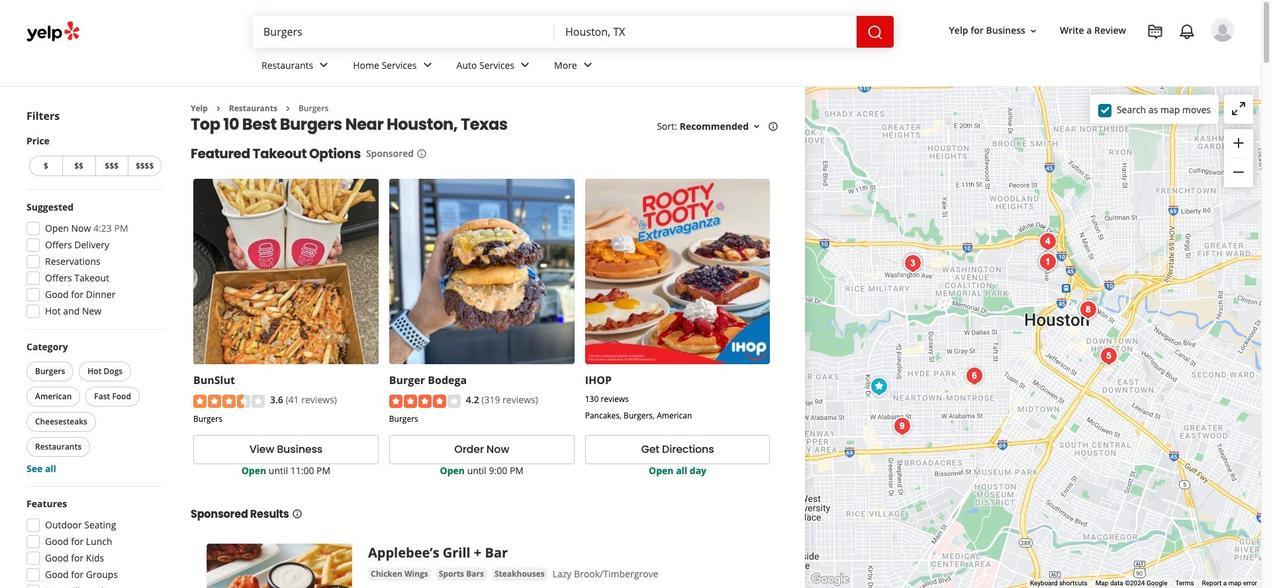 Task type: locate. For each thing, give the bounding box(es) containing it.
1 horizontal spatial 24 chevron down v2 image
[[517, 57, 533, 73]]

0 horizontal spatial 16 chevron down v2 image
[[752, 121, 762, 132]]

3.6 star rating image
[[193, 395, 265, 408]]

2 horizontal spatial 24 chevron down v2 image
[[580, 57, 596, 73]]

zoom in image
[[1231, 135, 1247, 151]]

16 chevron right v2 image
[[283, 103, 293, 114]]

16 info v2 image
[[768, 121, 779, 132], [417, 149, 427, 159], [292, 508, 302, 519]]

user actions element
[[939, 17, 1254, 98]]

search image
[[868, 24, 884, 40]]

0 horizontal spatial 16 info v2 image
[[292, 508, 302, 519]]

2 horizontal spatial 16 info v2 image
[[768, 121, 779, 132]]

4.2 star rating image
[[389, 395, 461, 408]]

group
[[1225, 129, 1254, 187], [26, 134, 164, 179], [23, 201, 164, 322], [24, 340, 164, 476], [23, 497, 164, 588]]

expand map image
[[1231, 101, 1247, 117]]

0 vertical spatial 16 chevron down v2 image
[[1029, 26, 1039, 36]]

None field
[[253, 16, 555, 48], [555, 16, 857, 48]]

0 vertical spatial 16 info v2 image
[[768, 121, 779, 132]]

nolan p. image
[[1212, 18, 1235, 42]]

3 24 chevron down v2 image from the left
[[580, 57, 596, 73]]

burger bodega image
[[900, 250, 926, 277], [900, 250, 926, 277]]

rodeo goat image
[[1096, 343, 1122, 369]]

1 none field from the left
[[253, 16, 555, 48]]

1 vertical spatial 16 chevron down v2 image
[[752, 121, 762, 132]]

16 chevron down v2 image inside user actions element
[[1029, 26, 1039, 36]]

google image
[[809, 571, 853, 588]]

things to do, nail salons, plumbers text field
[[253, 16, 555, 48]]

1 24 chevron down v2 image from the left
[[420, 57, 436, 73]]

bunslut image
[[1075, 296, 1102, 323], [1075, 296, 1102, 323]]

16 chevron down v2 image
[[1029, 26, 1039, 36], [752, 121, 762, 132]]

2 none field from the left
[[555, 16, 857, 48]]

2 vertical spatial 16 info v2 image
[[292, 508, 302, 519]]

None search field
[[253, 16, 894, 48]]

16 chevron right v2 image
[[213, 103, 224, 114]]

0 horizontal spatial 24 chevron down v2 image
[[420, 57, 436, 73]]

map region
[[751, 0, 1272, 588]]

1 vertical spatial 16 info v2 image
[[417, 149, 427, 159]]

1 horizontal spatial 16 chevron down v2 image
[[1029, 26, 1039, 36]]

24 chevron down v2 image
[[420, 57, 436, 73], [517, 57, 533, 73], [580, 57, 596, 73]]

address, neighborhood, city, state or zip text field
[[555, 16, 857, 48]]



Task type: vqa. For each thing, say whether or not it's contained in the screenshot.
recommend
no



Task type: describe. For each thing, give the bounding box(es) containing it.
stanton's city bites image
[[1035, 249, 1062, 275]]

zoom out image
[[1231, 164, 1247, 180]]

2 24 chevron down v2 image from the left
[[517, 57, 533, 73]]

notifications image
[[1180, 24, 1196, 40]]

ihop image
[[866, 373, 893, 400]]

business categories element
[[251, 48, 1235, 86]]

none field things to do, nail salons, plumbers
[[253, 16, 555, 48]]

the burger joint image
[[961, 363, 988, 389]]

1 horizontal spatial 16 info v2 image
[[417, 149, 427, 159]]

24 chevron down v2 image
[[316, 57, 332, 73]]

trill burgers image
[[889, 413, 916, 440]]

stanton's city bites image
[[1035, 249, 1062, 275]]

projects image
[[1148, 24, 1164, 40]]

none field address, neighborhood, city, state or zip
[[555, 16, 857, 48]]

clutch city burgers image
[[1035, 228, 1062, 255]]



